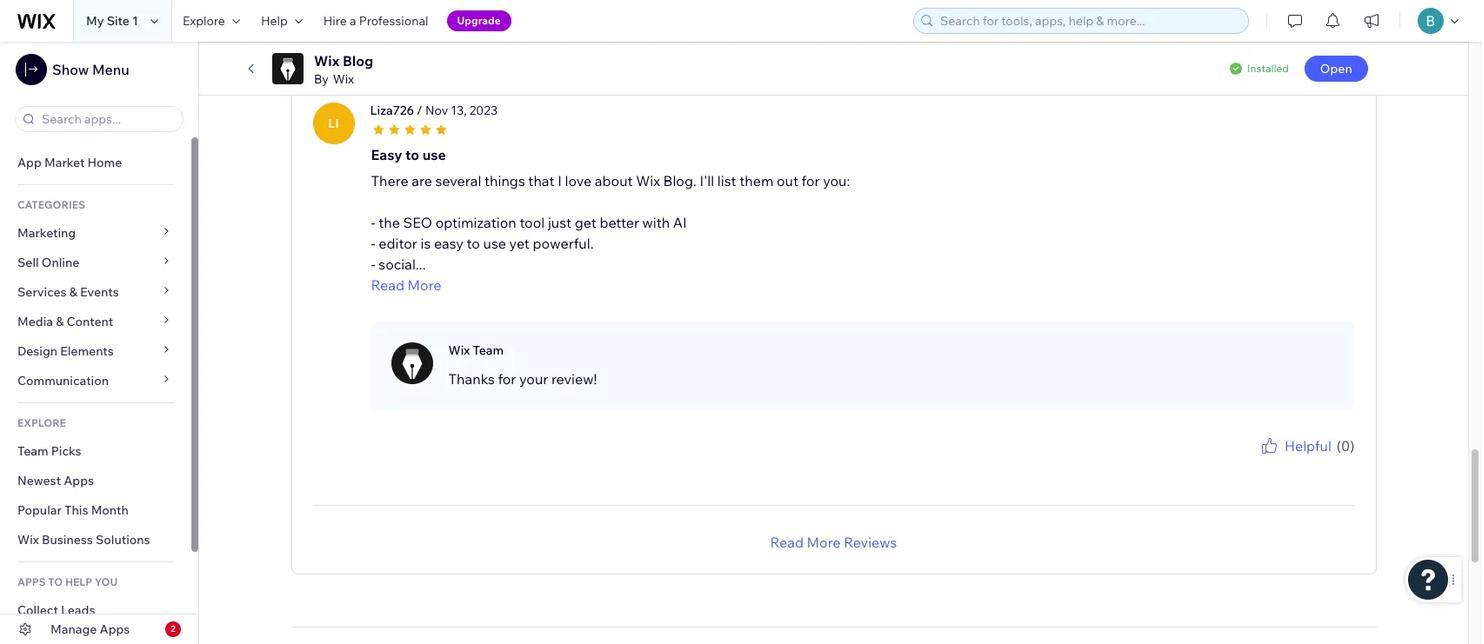 Task type: vqa. For each thing, say whether or not it's contained in the screenshot.
Analytics & Reports
no



Task type: locate. For each thing, give the bounding box(es) containing it.
0 vertical spatial apps
[[64, 473, 94, 489]]

explore
[[17, 417, 66, 430]]

to right easy
[[406, 146, 420, 163]]

1 horizontal spatial read
[[770, 534, 804, 551]]

hire a professional link
[[313, 0, 439, 42]]

more inside button
[[807, 534, 841, 551]]

1 vertical spatial team
[[17, 444, 48, 459]]

wix for blog
[[314, 52, 340, 70]]

use up are
[[423, 146, 446, 163]]

just
[[548, 214, 572, 231]]

blog.
[[664, 172, 697, 189]]

them
[[740, 172, 774, 189]]

apps
[[17, 576, 46, 589]]

for inside easy to use there are several things that i love about wix blog. i'll list them out for you: - the seo optimization tool just get better with ai - editor is easy to use yet powerful. - social... read more
[[802, 172, 820, 189]]

list
[[718, 172, 737, 189]]

for right thanks
[[498, 370, 516, 388]]

wix down popular
[[17, 532, 39, 548]]

0 horizontal spatial &
[[56, 314, 64, 330]]

0 vertical spatial -
[[371, 214, 376, 231]]

& inside "media & content" link
[[56, 314, 64, 330]]

1 vertical spatial to
[[467, 235, 480, 252]]

1 horizontal spatial to
[[467, 235, 480, 252]]

newest
[[17, 473, 61, 489]]

explore
[[183, 13, 225, 29]]

to down optimization at the left of page
[[467, 235, 480, 252]]

design elements
[[17, 344, 114, 359]]

wix up by
[[314, 52, 340, 70]]

feedback
[[1310, 456, 1355, 470]]

&
[[69, 285, 77, 300], [56, 314, 64, 330]]

w i image
[[391, 342, 433, 384]]

sell online
[[17, 255, 79, 271]]

1 horizontal spatial team
[[473, 342, 504, 358]]

the
[[379, 214, 400, 231]]

a
[[350, 13, 356, 29]]

reviews
[[844, 534, 897, 551]]

0 horizontal spatial to
[[406, 146, 420, 163]]

categories
[[17, 198, 85, 211]]

manage
[[50, 622, 97, 638]]

1 vertical spatial more
[[807, 534, 841, 551]]

about
[[595, 172, 633, 189]]

wix inside 'sidebar' 'element'
[[17, 532, 39, 548]]

& right media
[[56, 314, 64, 330]]

content
[[67, 314, 113, 330]]

you:
[[823, 172, 850, 189]]

for right "out"
[[802, 172, 820, 189]]

your left review! on the left bottom of page
[[519, 370, 548, 388]]

wix up thanks
[[449, 342, 470, 358]]

your
[[519, 370, 548, 388], [1286, 456, 1307, 470]]

0 vertical spatial &
[[69, 285, 77, 300]]

1 vertical spatial apps
[[100, 622, 130, 638]]

collect leads
[[17, 603, 95, 619]]

& inside services & events "link"
[[69, 285, 77, 300]]

0 horizontal spatial use
[[423, 146, 446, 163]]

0 vertical spatial for
[[802, 172, 820, 189]]

editor
[[379, 235, 418, 252]]

0 horizontal spatial apps
[[64, 473, 94, 489]]

to
[[48, 576, 63, 589]]

services
[[17, 285, 67, 300]]

1 horizontal spatial apps
[[100, 622, 130, 638]]

2 horizontal spatial for
[[1269, 456, 1283, 470]]

0 horizontal spatial more
[[408, 276, 442, 294]]

/
[[417, 102, 423, 118]]

show menu button
[[16, 54, 129, 85]]

show menu
[[52, 61, 129, 78]]

for right you
[[1269, 456, 1283, 470]]

thanks for your review!
[[449, 370, 597, 388]]

tool
[[520, 214, 545, 231]]

& for content
[[56, 314, 64, 330]]

li
[[328, 115, 339, 131]]

help
[[261, 13, 288, 29]]

0 vertical spatial to
[[406, 146, 420, 163]]

site
[[107, 13, 130, 29]]

team down explore at the bottom left
[[17, 444, 48, 459]]

installed
[[1248, 62, 1289, 75]]

love
[[565, 172, 592, 189]]

1 vertical spatial use
[[483, 235, 506, 252]]

apps right manage
[[100, 622, 130, 638]]

apps for newest apps
[[64, 473, 94, 489]]

read down social...
[[371, 276, 405, 294]]

review!
[[552, 370, 597, 388]]

more down social...
[[408, 276, 442, 294]]

wix inside easy to use there are several things that i love about wix blog. i'll list them out for you: - the seo optimization tool just get better with ai - editor is easy to use yet powerful. - social... read more
[[636, 172, 660, 189]]

show
[[52, 61, 89, 78]]

social...
[[379, 255, 426, 273]]

services & events link
[[0, 278, 191, 307]]

your down helpful
[[1286, 456, 1307, 470]]

marketing
[[17, 225, 76, 241]]

for
[[802, 172, 820, 189], [498, 370, 516, 388], [1269, 456, 1283, 470]]

events
[[80, 285, 119, 300]]

0 horizontal spatial your
[[519, 370, 548, 388]]

apps for manage apps
[[100, 622, 130, 638]]

use
[[423, 146, 446, 163], [483, 235, 506, 252]]

0 vertical spatial use
[[423, 146, 446, 163]]

2 vertical spatial -
[[371, 255, 376, 273]]

1 vertical spatial your
[[1286, 456, 1307, 470]]

1 vertical spatial &
[[56, 314, 64, 330]]

that
[[528, 172, 555, 189]]

more left reviews
[[807, 534, 841, 551]]

0 vertical spatial your
[[519, 370, 548, 388]]

2 vertical spatial for
[[1269, 456, 1283, 470]]

team
[[473, 342, 504, 358], [17, 444, 48, 459]]

communication link
[[0, 366, 191, 396]]

liza726 / nov 13, 2023
[[370, 102, 498, 118]]

1 horizontal spatial &
[[69, 285, 77, 300]]

- left social...
[[371, 255, 376, 273]]

use left yet
[[483, 235, 506, 252]]

1 vertical spatial -
[[371, 235, 376, 252]]

hire a professional
[[323, 13, 429, 29]]

popular this month link
[[0, 496, 191, 526]]

i
[[558, 172, 562, 189]]

online
[[42, 255, 79, 271]]

wix left blog. in the left of the page
[[636, 172, 660, 189]]

seo
[[403, 214, 433, 231]]

newest apps
[[17, 473, 94, 489]]

0 horizontal spatial for
[[498, 370, 516, 388]]

elements
[[60, 344, 114, 359]]

popular
[[17, 503, 62, 519]]

wix business solutions
[[17, 532, 150, 548]]

help
[[65, 576, 92, 589]]

business
[[42, 532, 93, 548]]

ai
[[673, 214, 687, 231]]

team up thanks
[[473, 342, 504, 358]]

0 horizontal spatial read
[[371, 276, 405, 294]]

wix
[[314, 52, 340, 70], [333, 71, 354, 87], [636, 172, 660, 189], [449, 342, 470, 358], [17, 532, 39, 548]]

- left the
[[371, 214, 376, 231]]

collect
[[17, 603, 58, 619]]

1 vertical spatial read
[[770, 534, 804, 551]]

& left 'events'
[[69, 285, 77, 300]]

0 vertical spatial more
[[408, 276, 442, 294]]

popular this month
[[17, 503, 129, 519]]

open button
[[1305, 56, 1368, 82]]

- left the editor
[[371, 235, 376, 252]]

wix for team
[[449, 342, 470, 358]]

sidebar element
[[0, 42, 199, 645]]

is
[[421, 235, 431, 252]]

liza726
[[370, 102, 414, 118]]

read
[[371, 276, 405, 294], [770, 534, 804, 551]]

upgrade
[[457, 14, 501, 27]]

i'll
[[700, 172, 714, 189]]

team picks link
[[0, 437, 191, 466]]

0 horizontal spatial team
[[17, 444, 48, 459]]

read left reviews
[[770, 534, 804, 551]]

0 vertical spatial read
[[371, 276, 405, 294]]

1 horizontal spatial for
[[802, 172, 820, 189]]

1 horizontal spatial more
[[807, 534, 841, 551]]

collect leads link
[[0, 596, 191, 626]]

-
[[371, 214, 376, 231], [371, 235, 376, 252], [371, 255, 376, 273]]

apps up this
[[64, 473, 94, 489]]

this
[[64, 503, 88, 519]]



Task type: describe. For each thing, give the bounding box(es) containing it.
help button
[[250, 0, 313, 42]]

wix blog by wix
[[314, 52, 374, 87]]

media
[[17, 314, 53, 330]]

sell
[[17, 255, 39, 271]]

with
[[643, 214, 670, 231]]

helpful
[[1285, 437, 1332, 455]]

team picks
[[17, 444, 81, 459]]

helpful button
[[1259, 436, 1332, 456]]

are
[[412, 172, 432, 189]]

nov
[[425, 102, 448, 118]]

you
[[95, 576, 118, 589]]

1 horizontal spatial use
[[483, 235, 506, 252]]

design
[[17, 344, 57, 359]]

picks
[[51, 444, 81, 459]]

communication
[[17, 373, 112, 389]]

1 - from the top
[[371, 214, 376, 231]]

wix business solutions link
[[0, 526, 191, 555]]

wix right by
[[333, 71, 354, 87]]

optimization
[[436, 214, 517, 231]]

Search for tools, apps, help & more... field
[[935, 9, 1243, 33]]

sell online link
[[0, 248, 191, 278]]

things
[[485, 172, 525, 189]]

by
[[314, 71, 329, 87]]

design elements link
[[0, 337, 191, 366]]

wix blog logo image
[[272, 53, 304, 84]]

3 - from the top
[[371, 255, 376, 273]]

1 vertical spatial for
[[498, 370, 516, 388]]

services & events
[[17, 285, 119, 300]]

thank
[[1217, 456, 1247, 470]]

several
[[435, 172, 481, 189]]

app market home
[[17, 155, 122, 171]]

wix for business
[[17, 532, 39, 548]]

easy to use there are several things that i love about wix blog. i'll list them out for you: - the seo optimization tool just get better with ai - editor is easy to use yet powerful. - social... read more
[[371, 146, 850, 294]]

professional
[[359, 13, 429, 29]]

solutions
[[96, 532, 150, 548]]

read more button
[[371, 275, 850, 296]]

2023
[[470, 102, 498, 118]]

better
[[600, 214, 639, 231]]

open
[[1321, 61, 1353, 77]]

yet
[[510, 235, 530, 252]]

month
[[91, 503, 129, 519]]

0 vertical spatial team
[[473, 342, 504, 358]]

team inside 'link'
[[17, 444, 48, 459]]

get
[[575, 214, 597, 231]]

apps to help you
[[17, 576, 118, 589]]

my site 1
[[86, 13, 138, 29]]

newest apps link
[[0, 466, 191, 496]]

media & content
[[17, 314, 113, 330]]

more inside easy to use there are several things that i love about wix blog. i'll list them out for you: - the seo optimization tool just get better with ai - editor is easy to use yet powerful. - social... read more
[[408, 276, 442, 294]]

market
[[44, 155, 85, 171]]

menu
[[92, 61, 129, 78]]

1 horizontal spatial your
[[1286, 456, 1307, 470]]

easy
[[434, 235, 464, 252]]

app market home link
[[0, 148, 191, 177]]

& for events
[[69, 285, 77, 300]]

home
[[87, 155, 122, 171]]

2
[[171, 624, 176, 635]]

marketing link
[[0, 218, 191, 248]]

13,
[[451, 102, 467, 118]]

2 - from the top
[[371, 235, 376, 252]]

read inside button
[[770, 534, 804, 551]]

1
[[132, 13, 138, 29]]

out
[[777, 172, 799, 189]]

easy
[[371, 146, 402, 163]]

Search apps... field
[[37, 107, 177, 131]]

upgrade button
[[447, 10, 511, 31]]

read inside easy to use there are several things that i love about wix blog. i'll list them out for you: - the seo optimization tool just get better with ai - editor is easy to use yet powerful. - social... read more
[[371, 276, 405, 294]]

my
[[86, 13, 104, 29]]

thank you for your feedback
[[1217, 456, 1355, 470]]

blog
[[343, 52, 374, 70]]

manage apps
[[50, 622, 130, 638]]

read more reviews
[[770, 534, 897, 551]]

hire
[[323, 13, 347, 29]]



